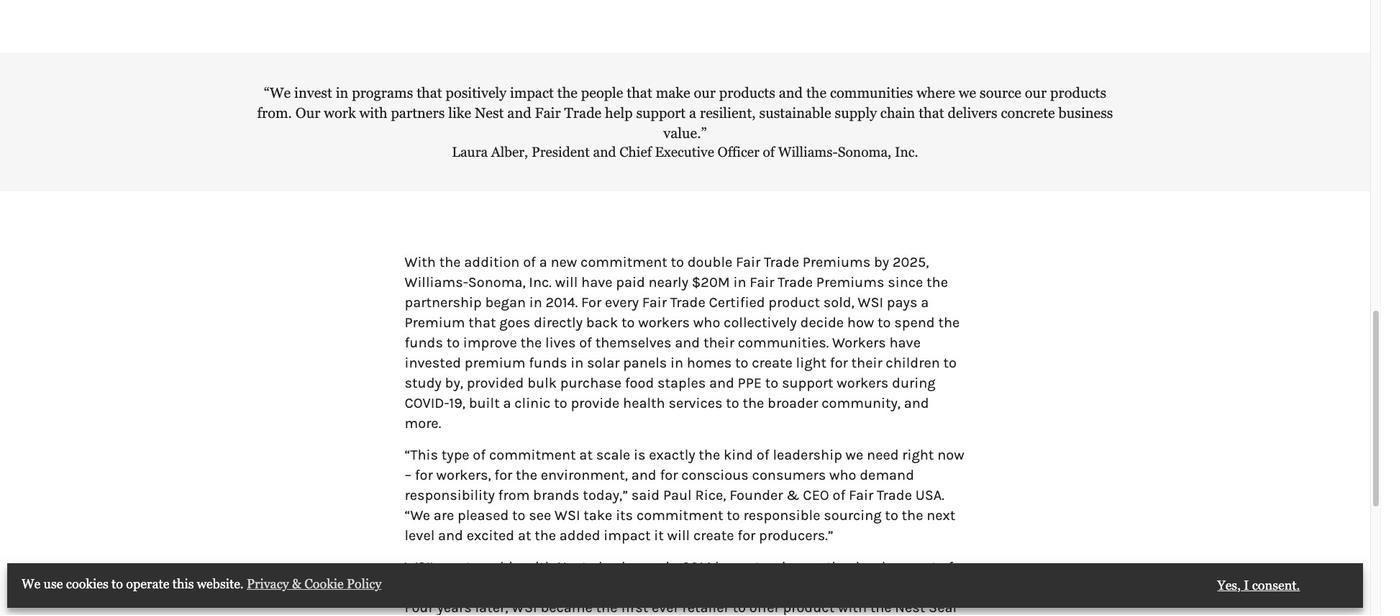 Task type: describe. For each thing, give the bounding box(es) containing it.
of left new
[[523, 254, 536, 271]]

chain
[[881, 105, 916, 121]]

the down goes
[[521, 335, 542, 351]]

i
[[1244, 578, 1249, 593]]

for down exactly
[[660, 467, 678, 484]]

new
[[551, 254, 577, 271]]

later,
[[475, 599, 508, 615]]

in down partnering
[[785, 579, 798, 596]]

partnership inside "with the addition of a new commitment to double fair trade premiums by 2025, williams-sonoma, inc. will have paid nearly $20m in fair trade premiums since the partnership began in 2014. for every fair trade certified product sold, wsi pays a premium that goes directly back to workers who collectively decide how to spend the funds to improve the lives of themselves and their communities. workers have invested premium funds in solar panels in homes to create light for their children to study by, provided bulk purchase food staples and ppe to support workers during covid-19, built a clinic to provide health services to the broader community, and more."
[[405, 294, 482, 311]]

where
[[917, 85, 956, 101]]

and up homes
[[675, 335, 700, 351]]

"we inside "this type of commitment at scale is exactly the kind of leadership we need right now – for workers, for the environment, and for conscious consumers who demand responsibility from brands today," said paul rice, founder & ceo of fair trade usa. "we are pleased to see wsi take its commitment to responsible sourcing to the next level and excited at the added impact it will create for producers."
[[405, 507, 430, 524]]

is
[[634, 447, 646, 463]]

in inside "we invest in programs that positively impact the people that make our products and the communities where we source our products from. our work with partners like nest and fair trade help support a resilient, sustainable supply chain that delivers concrete business value." laura alber, president and chief executive officer of williams-sonoma, inc.
[[336, 85, 349, 101]]

to up ppe
[[735, 355, 749, 371]]

handcraft
[[802, 579, 866, 596]]

with
[[405, 254, 436, 271]]

that up partners
[[417, 85, 442, 101]]

yes, i consent.
[[1218, 578, 1301, 593]]

privacy
[[247, 576, 289, 591]]

producers."
[[759, 527, 834, 544]]

the up handcraft
[[827, 559, 848, 576]]

invested
[[405, 355, 461, 371]]

support inside "with the addition of a new commitment to double fair trade premiums by 2025, williams-sonoma, inc. will have paid nearly $20m in fair trade premiums since the partnership began in 2014. for every fair trade certified product sold, wsi pays a premium that goes directly back to workers who collectively decide how to spend the funds to improve the lives of themselves and their communities. workers have invested premium funds in solar panels in homes to create light for their children to study by, provided bulk purchase food staples and ppe to support workers during covid-19, built a clinic to provide health services to the broader community, and more."
[[782, 375, 834, 391]]

supply inside wsi's partnership with nest also began in 2014 by partnering on the development of the seal of ethical handcraft to ensure ethical production in handcraft supply chains. four years later, wsi became the first ever retailer to offer product with the nest se
[[870, 579, 913, 596]]

are
[[434, 507, 454, 524]]

in up certified
[[734, 274, 747, 291]]

0 vertical spatial have
[[581, 274, 613, 291]]

to right how
[[878, 314, 891, 331]]

nest inside "we invest in programs that positively impact the people that make our products and the communities where we source our products from. our work with partners like nest and fair trade help support a resilient, sustainable supply chain that delivers concrete business value." laura alber, president and chief executive officer of williams-sonoma, inc.
[[475, 105, 504, 121]]

2 our from the left
[[1025, 85, 1047, 101]]

and up said
[[632, 467, 657, 484]]

wsi inside wsi's partnership with nest also began in 2014 by partnering on the development of the seal of ethical handcraft to ensure ethical production in handcraft supply chains. four years later, wsi became the first ever retailer to offer product with the nest se
[[512, 599, 537, 615]]

trade up decide at the right
[[778, 274, 813, 291]]

to down bulk
[[554, 395, 567, 412]]

0 vertical spatial at
[[580, 447, 593, 463]]

production
[[709, 579, 782, 596]]

fair up certified
[[750, 274, 775, 291]]

the up from
[[516, 467, 537, 484]]

and up sustainable
[[779, 85, 803, 101]]

this
[[173, 576, 194, 591]]

2014
[[682, 559, 712, 576]]

during
[[892, 375, 936, 391]]

0 horizontal spatial funds
[[405, 335, 443, 351]]

lives
[[545, 335, 576, 351]]

a inside "we invest in programs that positively impact the people that make our products and the communities where we source our products from. our work with partners like nest and fair trade help support a resilient, sustainable supply chain that delivers concrete business value." laura alber, president and chief executive officer of williams-sonoma, inc.
[[689, 105, 697, 121]]

2014.
[[546, 294, 578, 311]]

of right kind
[[757, 447, 770, 463]]

ethical
[[661, 579, 706, 596]]

themselves
[[596, 335, 672, 351]]

right
[[903, 447, 934, 463]]

the down usa.
[[902, 507, 924, 524]]

dialog containing we use cookies to operate this website.
[[7, 563, 1364, 608]]

from
[[498, 487, 530, 504]]

programs
[[352, 85, 413, 101]]

2025,
[[893, 254, 929, 271]]

added
[[560, 527, 601, 544]]

we use cookies to operate this website. privacy & cookie policy
[[22, 576, 382, 591]]

by,
[[445, 375, 463, 391]]

supply inside "we invest in programs that positively impact the people that make our products and the communities where we source our products from. our work with partners like nest and fair trade help support a resilient, sustainable supply chain that delivers concrete business value." laura alber, president and chief executive officer of williams-sonoma, inc.
[[835, 105, 877, 121]]

& inside "this type of commitment at scale is exactly the kind of leadership we need right now – for workers, for the environment, and for conscious consumers who demand responsibility from brands today," said paul rice, founder & ceo of fair trade usa. "we are pleased to see wsi take its commitment to responsible sourcing to the next level and excited at the added impact it will create for producers."
[[787, 487, 800, 504]]

concrete
[[1001, 105, 1055, 121]]

sold,
[[824, 294, 855, 311]]

paid
[[616, 274, 645, 291]]

founder
[[730, 487, 783, 504]]

fair right double
[[736, 254, 761, 271]]

partnership inside wsi's partnership with nest also began in 2014 by partnering on the development of the seal of ethical handcraft to ensure ethical production in handcraft supply chains. four years later, wsi became the first ever retailer to offer product with the nest se
[[444, 559, 522, 576]]

in up ethical
[[666, 559, 679, 576]]

williams- inside "we invest in programs that positively impact the people that make our products and the communities where we source our products from. our work with partners like nest and fair trade help support a resilient, sustainable supply chain that delivers concrete business value." laura alber, president and chief executive officer of williams-sonoma, inc.
[[778, 144, 838, 160]]

to down ppe
[[726, 395, 740, 412]]

back
[[586, 314, 618, 331]]

take
[[584, 507, 613, 524]]

trade up certified
[[764, 254, 799, 271]]

to down production
[[733, 599, 746, 615]]

addition
[[464, 254, 520, 271]]

to down premium
[[447, 335, 460, 351]]

light
[[796, 355, 827, 371]]

wsi's partnership with nest also began in 2014 by partnering on the development of the seal of ethical handcraft to ensure ethical production in handcraft supply chains. four years later, wsi became the first ever retailer to offer product with the nest se
[[405, 559, 964, 615]]

a left new
[[539, 254, 547, 271]]

privacy & cookie policy link
[[247, 576, 382, 591]]

directly
[[534, 314, 583, 331]]

for up partnering
[[738, 527, 756, 544]]

the up four
[[405, 579, 426, 596]]

chief
[[620, 144, 652, 160]]

provided
[[467, 375, 524, 391]]

premium
[[465, 355, 526, 371]]

of inside "we invest in programs that positively impact the people that make our products and the communities where we source our products from. our work with partners like nest and fair trade help support a resilient, sustainable supply chain that delivers concrete business value." laura alber, president and chief executive officer of williams-sonoma, inc.
[[763, 144, 775, 160]]

cookie
[[305, 576, 344, 591]]

of right lives
[[579, 335, 592, 351]]

that up 'help'
[[627, 85, 653, 101]]

and up "alber,"
[[508, 105, 532, 121]]

1 horizontal spatial have
[[890, 335, 921, 351]]

offer
[[750, 599, 780, 615]]

consent.
[[1253, 578, 1301, 593]]

we inside "we invest in programs that positively impact the people that make our products and the communities where we source our products from. our work with partners like nest and fair trade help support a resilient, sustainable supply chain that delivers concrete business value." laura alber, president and chief executive officer of williams-sonoma, inc.
[[959, 85, 977, 101]]

product inside "with the addition of a new commitment to double fair trade premiums by 2025, williams-sonoma, inc. will have paid nearly $20m in fair trade premiums since the partnership began in 2014. for every fair trade certified product sold, wsi pays a premium that goes directly back to workers who collectively decide how to spend the funds to improve the lives of themselves and their communities. workers have invested premium funds in solar panels in homes to create light for their children to study by, provided bulk purchase food staples and ppe to support workers during covid-19, built a clinic to provide health services to the broader community, and more."
[[769, 294, 820, 311]]

to right ppe
[[765, 375, 779, 391]]

invest
[[294, 85, 332, 101]]

scale
[[596, 447, 631, 463]]

support inside "we invest in programs that positively impact the people that make our products and the communities where we source our products from. our work with partners like nest and fair trade help support a resilient, sustainable supply chain that delivers concrete business value." laura alber, president and chief executive officer of williams-sonoma, inc.
[[636, 105, 686, 121]]

double
[[688, 254, 733, 271]]

of right the ceo
[[833, 487, 846, 504]]

consumers
[[752, 467, 826, 484]]

website.
[[197, 576, 244, 591]]

the right spend at right bottom
[[939, 314, 960, 331]]

yes,
[[1218, 578, 1241, 593]]

and down 'during'
[[904, 395, 929, 412]]

now
[[938, 447, 965, 463]]

$20m
[[692, 274, 730, 291]]

1 products from the left
[[719, 85, 776, 101]]

solar
[[587, 355, 620, 371]]

impact inside "we invest in programs that positively impact the people that make our products and the communities where we source our products from. our work with partners like nest and fair trade help support a resilient, sustainable supply chain that delivers concrete business value." laura alber, president and chief executive officer of williams-sonoma, inc.
[[510, 85, 554, 101]]

with the addition of a new commitment to double fair trade premiums by 2025, williams-sonoma, inc. will have paid nearly $20m in fair trade premiums since the partnership began in 2014. for every fair trade certified product sold, wsi pays a premium that goes directly back to workers who collectively decide how to spend the funds to improve the lives of themselves and their communities. workers have invested premium funds in solar panels in homes to create light for their children to study by, provided bulk purchase food staples and ppe to support workers during covid-19, built a clinic to provide health services to the broader community, and more.
[[405, 254, 960, 432]]

trade down the nearly
[[670, 294, 706, 311]]

business
[[1059, 105, 1114, 121]]

0 horizontal spatial at
[[518, 527, 531, 544]]

in up "staples"
[[671, 355, 684, 371]]

will inside "this type of commitment at scale is exactly the kind of leadership we need right now – for workers, for the environment, and for conscious consumers who demand responsibility from brands today," said paul rice, founder & ceo of fair trade usa. "we are pleased to see wsi take its commitment to responsible sourcing to the next level and excited at the added impact it will create for producers."
[[667, 527, 690, 544]]

laura
[[452, 144, 488, 160]]

"this
[[405, 447, 438, 463]]

by inside wsi's partnership with nest also began in 2014 by partnering on the development of the seal of ethical handcraft to ensure ethical production in handcraft supply chains. four years later, wsi became the first ever retailer to offer product with the nest se
[[715, 559, 730, 576]]

conscious
[[682, 467, 749, 484]]

decide
[[801, 314, 844, 331]]

from.
[[257, 105, 292, 121]]

impact inside "this type of commitment at scale is exactly the kind of leadership we need right now – for workers, for the environment, and for conscious consumers who demand responsibility from brands today," said paul rice, founder & ceo of fair trade usa. "we are pleased to see wsi take its commitment to responsible sourcing to the next level and excited at the added impact it will create for producers."
[[604, 527, 651, 544]]

the left first
[[596, 599, 618, 615]]

wsi inside "this type of commitment at scale is exactly the kind of leadership we need right now – for workers, for the environment, and for conscious consumers who demand responsibility from brands today," said paul rice, founder & ceo of fair trade usa. "we are pleased to see wsi take its commitment to responsible sourcing to the next level and excited at the added impact it will create for producers."
[[555, 507, 580, 524]]

see
[[529, 507, 551, 524]]

make
[[656, 85, 691, 101]]

& inside dialog
[[292, 576, 301, 591]]

and left chief
[[593, 144, 616, 160]]

the down ppe
[[743, 395, 764, 412]]

1 vertical spatial premiums
[[817, 274, 885, 291]]

goes
[[500, 314, 530, 331]]

to down also
[[596, 579, 609, 596]]

type
[[442, 447, 470, 463]]

2 vertical spatial commitment
[[637, 507, 724, 524]]

premium
[[405, 314, 465, 331]]

that inside "with the addition of a new commitment to double fair trade premiums by 2025, williams-sonoma, inc. will have paid nearly $20m in fair trade premiums since the partnership began in 2014. for every fair trade certified product sold, wsi pays a premium that goes directly back to workers who collectively decide how to spend the funds to improve the lives of themselves and their communities. workers have invested premium funds in solar panels in homes to create light for their children to study by, provided bulk purchase food staples and ppe to support workers during covid-19, built a clinic to provide health services to the broader community, and more."
[[469, 314, 496, 331]]

in up "purchase"
[[571, 355, 584, 371]]

1 vertical spatial commitment
[[489, 447, 576, 463]]

of right type
[[473, 447, 486, 463]]

spend
[[895, 314, 935, 331]]

today,"
[[583, 487, 628, 504]]

officer
[[718, 144, 760, 160]]

food
[[625, 375, 654, 391]]

–
[[405, 467, 412, 484]]

nearly
[[649, 274, 689, 291]]

responsible
[[744, 507, 821, 524]]

0 vertical spatial premiums
[[803, 254, 871, 271]]

development
[[851, 559, 937, 576]]

workers,
[[436, 467, 491, 484]]



Task type: vqa. For each thing, say whether or not it's contained in the screenshot.
'lives' inside wsi's partnership with nest also began in 2014 by partnering on the development of the seal of ethical handcraft to ensure ethical production in handcraft supply chains. four years later, wsi became the first ever retailer to offer product with the nest seal and today wsi offers over 400 ethically handcrafted products across our family of brands. these products are made in partnership with eight suppliers who have earned the nest seal of ethical handcraft in four countries, impacting the lives of over 3,600 global artisans.
no



Task type: locate. For each thing, give the bounding box(es) containing it.
1 vertical spatial wsi
[[555, 507, 580, 524]]

who inside "with the addition of a new commitment to double fair trade premiums by 2025, williams-sonoma, inc. will have paid nearly $20m in fair trade premiums since the partnership began in 2014. for every fair trade certified product sold, wsi pays a premium that goes directly back to workers who collectively decide how to spend the funds to improve the lives of themselves and their communities. workers have invested premium funds in solar panels in homes to create light for their children to study by, provided bulk purchase food staples and ppe to support workers during covid-19, built a clinic to provide health services to the broader community, and more."
[[694, 314, 721, 331]]

& left cookie
[[292, 576, 301, 591]]

commitment up from
[[489, 447, 576, 463]]

to up the nearly
[[671, 254, 684, 271]]

like
[[448, 105, 471, 121]]

to down founder
[[727, 507, 740, 524]]

1 horizontal spatial &
[[787, 487, 800, 504]]

inc. inside "with the addition of a new commitment to double fair trade premiums by 2025, williams-sonoma, inc. will have paid nearly $20m in fair trade premiums since the partnership began in 2014. for every fair trade certified product sold, wsi pays a premium that goes directly back to workers who collectively decide how to spend the funds to improve the lives of themselves and their communities. workers have invested premium funds in solar panels in homes to create light for their children to study by, provided bulk purchase food staples and ppe to support workers during covid-19, built a clinic to provide health services to the broader community, and more."
[[529, 274, 552, 291]]

children
[[886, 355, 940, 371]]

began inside wsi's partnership with nest also began in 2014 by partnering on the development of the seal of ethical handcraft to ensure ethical production in handcraft supply chains. four years later, wsi became the first ever retailer to offer product with the nest se
[[622, 559, 662, 576]]

to right sourcing
[[885, 507, 899, 524]]

the down the development at the bottom
[[870, 599, 892, 615]]

0 vertical spatial will
[[555, 274, 578, 291]]

1 vertical spatial "we
[[405, 507, 430, 524]]

1 vertical spatial impact
[[604, 527, 651, 544]]

1 vertical spatial their
[[852, 355, 883, 371]]

years
[[437, 599, 472, 615]]

1 vertical spatial have
[[890, 335, 921, 351]]

"we up level
[[405, 507, 430, 524]]

2 vertical spatial nest
[[895, 599, 926, 615]]

our
[[694, 85, 716, 101], [1025, 85, 1047, 101]]

0 horizontal spatial impact
[[510, 85, 554, 101]]

funds up invested
[[405, 335, 443, 351]]

1 vertical spatial partnership
[[444, 559, 522, 576]]

communities
[[830, 85, 913, 101]]

create down communities.
[[752, 355, 793, 371]]

broader
[[768, 395, 819, 412]]

workers
[[833, 335, 886, 351]]

1 vertical spatial at
[[518, 527, 531, 544]]

2 horizontal spatial nest
[[895, 599, 926, 615]]

trade inside "this type of commitment at scale is exactly the kind of leadership we need right now – for workers, for the environment, and for conscious consumers who demand responsibility from brands today," said paul rice, founder & ceo of fair trade usa. "we are pleased to see wsi take its commitment to responsible sourcing to the next level and excited at the added impact it will create for producers."
[[877, 487, 912, 504]]

0 horizontal spatial their
[[704, 335, 735, 351]]

1 vertical spatial by
[[715, 559, 730, 576]]

commitment down paul
[[637, 507, 724, 524]]

1 vertical spatial we
[[846, 447, 864, 463]]

a up spend at right bottom
[[921, 294, 929, 311]]

1 vertical spatial &
[[292, 576, 301, 591]]

cookies
[[66, 576, 108, 591]]

of up years
[[461, 579, 474, 596]]

0 horizontal spatial nest
[[475, 105, 504, 121]]

purchase
[[560, 375, 622, 391]]

the right since
[[927, 274, 948, 291]]

workers up community,
[[837, 375, 889, 391]]

a up "value.""
[[689, 105, 697, 121]]

1 vertical spatial workers
[[837, 375, 889, 391]]

0 vertical spatial "we
[[264, 85, 291, 101]]

chains.
[[917, 579, 964, 596]]

0 vertical spatial create
[[752, 355, 793, 371]]

executive
[[655, 144, 714, 160]]

dialog
[[7, 563, 1364, 608]]

have
[[581, 274, 613, 291], [890, 335, 921, 351]]

1 horizontal spatial with
[[525, 559, 554, 576]]

our
[[296, 105, 320, 121]]

0 horizontal spatial our
[[694, 85, 716, 101]]

fair up sourcing
[[849, 487, 874, 504]]

0 vertical spatial began
[[485, 294, 526, 311]]

certified
[[709, 294, 765, 311]]

1 horizontal spatial our
[[1025, 85, 1047, 101]]

became
[[541, 599, 593, 615]]

excited
[[467, 527, 515, 544]]

ppe
[[738, 375, 762, 391]]

&
[[787, 487, 800, 504], [292, 576, 301, 591]]

partnership up ethical
[[444, 559, 522, 576]]

0 vertical spatial nest
[[475, 105, 504, 121]]

0 horizontal spatial &
[[292, 576, 301, 591]]

on
[[807, 559, 823, 576]]

0 vertical spatial commitment
[[581, 254, 668, 271]]

bulk
[[528, 375, 557, 391]]

commitment inside "with the addition of a new commitment to double fair trade premiums by 2025, williams-sonoma, inc. will have paid nearly $20m in fair trade premiums since the partnership began in 2014. for every fair trade certified product sold, wsi pays a premium that goes directly back to workers who collectively decide how to spend the funds to improve the lives of themselves and their communities. workers have invested premium funds in solar panels in homes to create light for their children to study by, provided bulk purchase food staples and ppe to support workers during covid-19, built a clinic to provide health services to the broader community, and more."
[[581, 254, 668, 271]]

wsi down ethical
[[512, 599, 537, 615]]

1 vertical spatial who
[[830, 467, 857, 484]]

value."
[[664, 125, 707, 141]]

1 horizontal spatial began
[[622, 559, 662, 576]]

clinic
[[515, 395, 551, 412]]

0 vertical spatial workers
[[638, 314, 690, 331]]

williams- inside "with the addition of a new commitment to double fair trade premiums by 2025, williams-sonoma, inc. will have paid nearly $20m in fair trade premiums since the partnership began in 2014. for every fair trade certified product sold, wsi pays a premium that goes directly back to workers who collectively decide how to spend the funds to improve the lives of themselves and their communities. workers have invested premium funds in solar panels in homes to create light for their children to study by, provided bulk purchase food staples and ppe to support workers during covid-19, built a clinic to provide health services to the broader community, and more."
[[405, 274, 468, 291]]

2 horizontal spatial wsi
[[858, 294, 884, 311]]

homes
[[687, 355, 732, 371]]

by inside "with the addition of a new commitment to double fair trade premiums by 2025, williams-sonoma, inc. will have paid nearly $20m in fair trade premiums since the partnership began in 2014. for every fair trade certified product sold, wsi pays a premium that goes directly back to workers who collectively decide how to spend the funds to improve the lives of themselves and their communities. workers have invested premium funds in solar panels in homes to create light for their children to study by, provided bulk purchase food staples and ppe to support workers during covid-19, built a clinic to provide health services to the broader community, and more."
[[874, 254, 890, 271]]

1 horizontal spatial impact
[[604, 527, 651, 544]]

product up decide at the right
[[769, 294, 820, 311]]

supply down the communities
[[835, 105, 877, 121]]

0 horizontal spatial began
[[485, 294, 526, 311]]

supply down the development at the bottom
[[870, 579, 913, 596]]

0 horizontal spatial support
[[636, 105, 686, 121]]

0 vertical spatial wsi
[[858, 294, 884, 311]]

1 vertical spatial inc.
[[529, 274, 552, 291]]

product inside wsi's partnership with nest also began in 2014 by partnering on the development of the seal of ethical handcraft to ensure ethical production in handcraft supply chains. four years later, wsi became the first ever retailer to offer product with the nest se
[[783, 599, 835, 615]]

kind
[[724, 447, 753, 463]]

panels
[[623, 355, 667, 371]]

will inside "with the addition of a new commitment to double fair trade premiums by 2025, williams-sonoma, inc. will have paid nearly $20m in fair trade premiums since the partnership began in 2014. for every fair trade certified product sold, wsi pays a premium that goes directly back to workers who collectively decide how to spend the funds to improve the lives of themselves and their communities. workers have invested premium funds in solar panels in homes to create light for their children to study by, provided bulk purchase food staples and ppe to support workers during covid-19, built a clinic to provide health services to the broader community, and more."
[[555, 274, 578, 291]]

who down certified
[[694, 314, 721, 331]]

that down where
[[919, 105, 945, 121]]

wsi's
[[405, 559, 441, 576]]

we inside "this type of commitment at scale is exactly the kind of leadership we need right now – for workers, for the environment, and for conscious consumers who demand responsibility from brands today," said paul rice, founder & ceo of fair trade usa. "we are pleased to see wsi take its commitment to responsible sourcing to the next level and excited at the added impact it will create for producers."
[[846, 447, 864, 463]]

with down handcraft
[[838, 599, 867, 615]]

williams- down with
[[405, 274, 468, 291]]

to down from
[[512, 507, 526, 524]]

ethical
[[477, 579, 523, 596]]

trade inside "we invest in programs that positively impact the people that make our products and the communities where we source our products from. our work with partners like nest and fair trade help support a resilient, sustainable supply chain that delivers concrete business value." laura alber, president and chief executive officer of williams-sonoma, inc.
[[565, 105, 602, 121]]

1 vertical spatial product
[[783, 599, 835, 615]]

partners
[[391, 105, 445, 121]]

who inside "this type of commitment at scale is exactly the kind of leadership we need right now – for workers, for the environment, and for conscious consumers who demand responsibility from brands today," said paul rice, founder & ceo of fair trade usa. "we are pleased to see wsi take its commitment to responsible sourcing to the next level and excited at the added impact it will create for producers."
[[830, 467, 857, 484]]

their up homes
[[704, 335, 735, 351]]

wsi inside "with the addition of a new commitment to double fair trade premiums by 2025, williams-sonoma, inc. will have paid nearly $20m in fair trade premiums since the partnership began in 2014. for every fair trade certified product sold, wsi pays a premium that goes directly back to workers who collectively decide how to spend the funds to improve the lives of themselves and their communities. workers have invested premium funds in solar panels in homes to create light for their children to study by, provided bulk purchase food staples and ppe to support workers during covid-19, built a clinic to provide health services to the broader community, and more."
[[858, 294, 884, 311]]

since
[[888, 274, 923, 291]]

0 horizontal spatial inc.
[[529, 274, 552, 291]]

began
[[485, 294, 526, 311], [622, 559, 662, 576]]

1 horizontal spatial "we
[[405, 507, 430, 524]]

0 horizontal spatial sonoma,
[[468, 274, 526, 291]]

the up 'conscious'
[[699, 447, 720, 463]]

create inside "with the addition of a new commitment to double fair trade premiums by 2025, williams-sonoma, inc. will have paid nearly $20m in fair trade premiums since the partnership began in 2014. for every fair trade certified product sold, wsi pays a premium that goes directly back to workers who collectively decide how to spend the funds to improve the lives of themselves and their communities. workers have invested premium funds in solar panels in homes to create light for their children to study by, provided bulk purchase food staples and ppe to support workers during covid-19, built a clinic to provide health services to the broader community, and more."
[[752, 355, 793, 371]]

collectively
[[724, 314, 797, 331]]

0 vertical spatial with
[[359, 105, 388, 121]]

and
[[779, 85, 803, 101], [508, 105, 532, 121], [593, 144, 616, 160], [675, 335, 700, 351], [709, 375, 735, 391], [904, 395, 929, 412], [632, 467, 657, 484], [438, 527, 463, 544]]

2 horizontal spatial with
[[838, 599, 867, 615]]

0 vertical spatial partnership
[[405, 294, 482, 311]]

1 horizontal spatial sonoma,
[[838, 144, 892, 160]]

ever
[[652, 599, 679, 615]]

for
[[581, 294, 602, 311]]

and down are at the left of the page
[[438, 527, 463, 544]]

the down see on the bottom
[[535, 527, 556, 544]]

of right 'officer'
[[763, 144, 775, 160]]

0 horizontal spatial create
[[694, 527, 734, 544]]

0 vertical spatial funds
[[405, 335, 443, 351]]

0 horizontal spatial "we
[[264, 85, 291, 101]]

1 horizontal spatial inc.
[[895, 144, 919, 160]]

we up 'delivers'
[[959, 85, 977, 101]]

the right with
[[439, 254, 461, 271]]

improve
[[463, 335, 517, 351]]

have up for
[[581, 274, 613, 291]]

sourcing
[[824, 507, 882, 524]]

"we inside "we invest in programs that positively impact the people that make our products and the communities where we source our products from. our work with partners like nest and fair trade help support a resilient, sustainable supply chain that delivers concrete business value." laura alber, president and chief executive officer of williams-sonoma, inc.
[[264, 85, 291, 101]]

fair
[[535, 105, 561, 121], [736, 254, 761, 271], [750, 274, 775, 291], [642, 294, 667, 311], [849, 487, 874, 504]]

for right the – at left bottom
[[415, 467, 433, 484]]

"we up 'from.'
[[264, 85, 291, 101]]

1 vertical spatial will
[[667, 527, 690, 544]]

we left need
[[846, 447, 864, 463]]

to right children
[[944, 355, 957, 371]]

handcraft
[[527, 579, 592, 596]]

2 vertical spatial wsi
[[512, 599, 537, 615]]

in up work
[[336, 85, 349, 101]]

0 vertical spatial product
[[769, 294, 820, 311]]

partnership up premium
[[405, 294, 482, 311]]

wsi down "brands"
[[555, 507, 580, 524]]

with inside "we invest in programs that positively impact the people that make our products and the communities where we source our products from. our work with partners like nest and fair trade help support a resilient, sustainable supply chain that delivers concrete business value." laura alber, president and chief executive officer of williams-sonoma, inc.
[[359, 105, 388, 121]]

funds up bulk
[[529, 355, 567, 371]]

a right 'built'
[[503, 395, 511, 412]]

impact right positively
[[510, 85, 554, 101]]

2 products from the left
[[1051, 85, 1107, 101]]

1 horizontal spatial at
[[580, 447, 593, 463]]

1 vertical spatial support
[[782, 375, 834, 391]]

1 vertical spatial funds
[[529, 355, 567, 371]]

1 vertical spatial began
[[622, 559, 662, 576]]

the up sustainable
[[807, 85, 827, 101]]

1 horizontal spatial by
[[874, 254, 890, 271]]

1 horizontal spatial we
[[959, 85, 977, 101]]

operate
[[126, 576, 169, 591]]

inc. up 2014.
[[529, 274, 552, 291]]

1 vertical spatial williams-
[[405, 274, 468, 291]]

need
[[867, 447, 899, 463]]

ensure
[[612, 579, 657, 596]]

wsi up how
[[858, 294, 884, 311]]

"we invest in programs that positively impact the people that make our products and the communities where we source our products from. our work with partners like nest and fair trade help support a resilient, sustainable supply chain that delivers concrete business value." laura alber, president and chief executive officer of williams-sonoma, inc.
[[257, 85, 1114, 160]]

0 vertical spatial who
[[694, 314, 721, 331]]

0 vertical spatial support
[[636, 105, 686, 121]]

use
[[44, 576, 63, 591]]

environment,
[[541, 467, 628, 484]]

first
[[621, 599, 649, 615]]

products up resilient,
[[719, 85, 776, 101]]

delivers
[[948, 105, 998, 121]]

0 vertical spatial supply
[[835, 105, 877, 121]]

1 horizontal spatial create
[[752, 355, 793, 371]]

to right cookies
[[112, 576, 123, 591]]

"this type of commitment at scale is exactly the kind of leadership we need right now – for workers, for the environment, and for conscious consumers who demand responsibility from brands today," said paul rice, founder & ceo of fair trade usa. "we are pleased to see wsi take its commitment to responsible sourcing to the next level and excited at the added impact it will create for producers."
[[405, 447, 965, 544]]

0 horizontal spatial who
[[694, 314, 721, 331]]

will right it in the left of the page
[[667, 527, 690, 544]]

began inside "with the addition of a new commitment to double fair trade premiums by 2025, williams-sonoma, inc. will have paid nearly $20m in fair trade premiums since the partnership began in 2014. for every fair trade certified product sold, wsi pays a premium that goes directly back to workers who collectively decide how to spend the funds to improve the lives of themselves and their communities. workers have invested premium funds in solar panels in homes to create light for their children to study by, provided bulk purchase food staples and ppe to support workers during covid-19, built a clinic to provide health services to the broader community, and more."
[[485, 294, 526, 311]]

partnership
[[405, 294, 482, 311], [444, 559, 522, 576]]

1 vertical spatial sonoma,
[[468, 274, 526, 291]]

covid-
[[405, 395, 449, 412]]

source
[[980, 85, 1022, 101]]

work
[[324, 105, 356, 121]]

fair inside "this type of commitment at scale is exactly the kind of leadership we need right now – for workers, for the environment, and for conscious consumers who demand responsibility from brands today," said paul rice, founder & ceo of fair trade usa. "we are pleased to see wsi take its commitment to responsible sourcing to the next level and excited at the added impact it will create for producers."
[[849, 487, 874, 504]]

to
[[671, 254, 684, 271], [622, 314, 635, 331], [878, 314, 891, 331], [447, 335, 460, 351], [735, 355, 749, 371], [944, 355, 957, 371], [765, 375, 779, 391], [554, 395, 567, 412], [726, 395, 740, 412], [512, 507, 526, 524], [727, 507, 740, 524], [885, 507, 899, 524], [112, 576, 123, 591], [596, 579, 609, 596], [733, 599, 746, 615]]

0 horizontal spatial with
[[359, 105, 388, 121]]

for up from
[[495, 467, 513, 484]]

it
[[654, 527, 664, 544]]

0 vertical spatial their
[[704, 335, 735, 351]]

0 vertical spatial sonoma,
[[838, 144, 892, 160]]

commitment up paid
[[581, 254, 668, 271]]

0 horizontal spatial by
[[715, 559, 730, 576]]

0 vertical spatial impact
[[510, 85, 554, 101]]

a
[[689, 105, 697, 121], [539, 254, 547, 271], [921, 294, 929, 311], [503, 395, 511, 412]]

1 horizontal spatial workers
[[837, 375, 889, 391]]

1 horizontal spatial support
[[782, 375, 834, 391]]

fair up president at left
[[535, 105, 561, 121]]

also
[[591, 559, 618, 576]]

sonoma, inside "with the addition of a new commitment to double fair trade premiums by 2025, williams-sonoma, inc. will have paid nearly $20m in fair trade premiums since the partnership began in 2014. for every fair trade certified product sold, wsi pays a premium that goes directly back to workers who collectively decide how to spend the funds to improve the lives of themselves and their communities. workers have invested premium funds in solar panels in homes to create light for their children to study by, provided bulk purchase food staples and ppe to support workers during covid-19, built a clinic to provide health services to the broader community, and more."
[[468, 274, 526, 291]]

1 our from the left
[[694, 85, 716, 101]]

inc. inside "we invest in programs that positively impact the people that make our products and the communities where we source our products from. our work with partners like nest and fair trade help support a resilient, sustainable supply chain that delivers concrete business value." laura alber, president and chief executive officer of williams-sonoma, inc.
[[895, 144, 919, 160]]

ceo
[[803, 487, 830, 504]]

2 vertical spatial with
[[838, 599, 867, 615]]

at down see on the bottom
[[518, 527, 531, 544]]

1 vertical spatial nest
[[557, 559, 587, 576]]

"we
[[264, 85, 291, 101], [405, 507, 430, 524]]

workers up themselves
[[638, 314, 690, 331]]

built
[[469, 395, 500, 412]]

fair down the nearly
[[642, 294, 667, 311]]

0 horizontal spatial wsi
[[512, 599, 537, 615]]

leadership
[[773, 447, 843, 463]]

the left people
[[557, 85, 578, 101]]

their down workers
[[852, 355, 883, 371]]

how
[[848, 314, 875, 331]]

staples
[[658, 375, 706, 391]]

services
[[669, 395, 723, 412]]

0 vertical spatial williams-
[[778, 144, 838, 160]]

0 vertical spatial &
[[787, 487, 800, 504]]

0 horizontal spatial williams-
[[405, 274, 468, 291]]

1 horizontal spatial who
[[830, 467, 857, 484]]

retailer
[[683, 599, 729, 615]]

in
[[336, 85, 349, 101], [734, 274, 747, 291], [529, 294, 542, 311], [571, 355, 584, 371], [671, 355, 684, 371], [666, 559, 679, 576], [785, 579, 798, 596]]

1 vertical spatial supply
[[870, 579, 913, 596]]

demand
[[860, 467, 915, 484]]

that up improve
[[469, 314, 496, 331]]

pleased
[[458, 507, 509, 524]]

1 horizontal spatial funds
[[529, 355, 567, 371]]

trade down "demand"
[[877, 487, 912, 504]]

1 horizontal spatial products
[[1051, 85, 1107, 101]]

create inside "this type of commitment at scale is exactly the kind of leadership we need right now – for workers, for the environment, and for conscious consumers who demand responsibility from brands today," said paul rice, founder & ceo of fair trade usa. "we are pleased to see wsi take its commitment to responsible sourcing to the next level and excited at the added impact it will create for producers."
[[694, 527, 734, 544]]

0 horizontal spatial workers
[[638, 314, 690, 331]]

to up themselves
[[622, 314, 635, 331]]

1 horizontal spatial nest
[[557, 559, 587, 576]]

1 vertical spatial with
[[525, 559, 554, 576]]

product down handcraft
[[783, 599, 835, 615]]

0 horizontal spatial we
[[846, 447, 864, 463]]

create
[[752, 355, 793, 371], [694, 527, 734, 544]]

partnering
[[734, 559, 803, 576]]

1 horizontal spatial will
[[667, 527, 690, 544]]

fair inside "we invest in programs that positively impact the people that make our products and the communities where we source our products from. our work with partners like nest and fair trade help support a resilient, sustainable supply chain that delivers concrete business value." laura alber, president and chief executive officer of williams-sonoma, inc.
[[535, 105, 561, 121]]

1 horizontal spatial wsi
[[555, 507, 580, 524]]

our up resilient,
[[694, 85, 716, 101]]

1 horizontal spatial williams-
[[778, 144, 838, 160]]

0 horizontal spatial products
[[719, 85, 776, 101]]

have up children
[[890, 335, 921, 351]]

0 vertical spatial by
[[874, 254, 890, 271]]

resilient,
[[700, 105, 756, 121]]

began up ensure
[[622, 559, 662, 576]]

sonoma, inside "we invest in programs that positively impact the people that make our products and the communities where we source our products from. our work with partners like nest and fair trade help support a resilient, sustainable supply chain that delivers concrete business value." laura alber, president and chief executive officer of williams-sonoma, inc.
[[838, 144, 892, 160]]

paul
[[663, 487, 692, 504]]

with
[[359, 105, 388, 121], [525, 559, 554, 576], [838, 599, 867, 615]]

will down new
[[555, 274, 578, 291]]

impact down its
[[604, 527, 651, 544]]

0 horizontal spatial have
[[581, 274, 613, 291]]

for inside "with the addition of a new commitment to double fair trade premiums by 2025, williams-sonoma, inc. will have paid nearly $20m in fair trade premiums since the partnership began in 2014. for every fair trade certified product sold, wsi pays a premium that goes directly back to workers who collectively decide how to spend the funds to improve the lives of themselves and their communities. workers have invested premium funds in solar panels in homes to create light for their children to study by, provided bulk purchase food staples and ppe to support workers during covid-19, built a clinic to provide health services to the broader community, and more."
[[830, 355, 848, 371]]

in left 2014.
[[529, 294, 542, 311]]

of up 'chains.'
[[941, 559, 953, 576]]

with up handcraft
[[525, 559, 554, 576]]

and down homes
[[709, 375, 735, 391]]

0 horizontal spatial will
[[555, 274, 578, 291]]

more.
[[405, 415, 441, 432]]

level
[[405, 527, 435, 544]]



